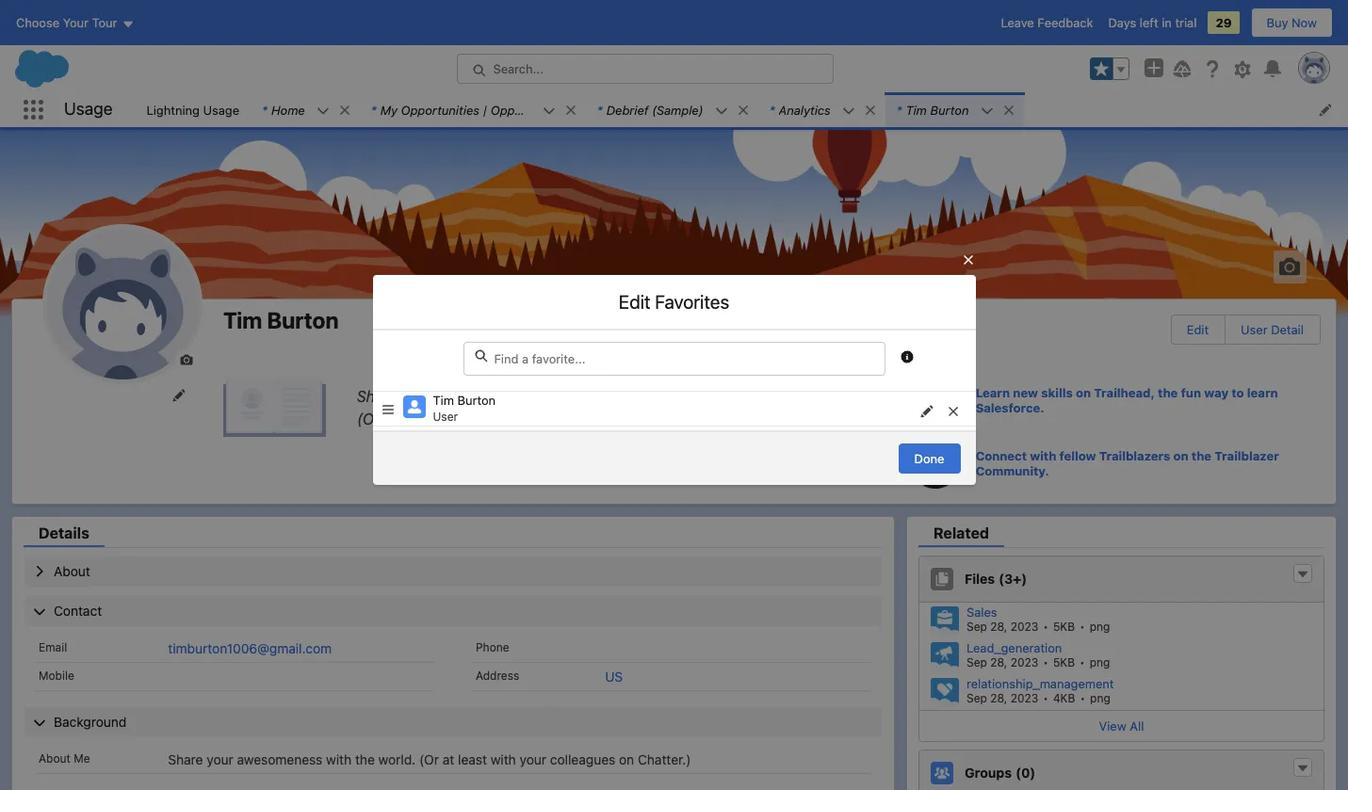 Task type: describe. For each thing, give the bounding box(es) containing it.
png for relationship_management
[[1091, 692, 1111, 706]]

salesforce.
[[976, 401, 1045, 416]]

sep 28, 2023 for sales
[[967, 620, 1039, 634]]

0 horizontal spatial at
[[384, 410, 397, 427]]

user detail
[[1241, 322, 1304, 337]]

0 horizontal spatial share
[[168, 752, 203, 768]]

sep 28, 2023 for relationship_management
[[967, 692, 1039, 706]]

2023 for sales
[[1011, 620, 1039, 634]]

in
[[1162, 15, 1172, 30]]

3 list item from the left
[[586, 92, 758, 127]]

kb for relationship_management
[[1061, 692, 1076, 706]]

way
[[1205, 386, 1229, 401]]

new
[[1014, 386, 1039, 401]]

world. inside share your awesomeness with the world. (or at least with your colleagues on chatter.)
[[594, 388, 636, 405]]

|
[[483, 102, 487, 117]]

all
[[1130, 719, 1145, 734]]

list containing lightning usage
[[135, 92, 1349, 127]]

the inside connect with fellow trailblazers on the trailblazer community.
[[1192, 448, 1212, 463]]

debrief
[[607, 102, 649, 117]]

lightning
[[147, 102, 200, 117]]

analytics
[[779, 102, 831, 117]]

detail
[[1272, 322, 1304, 337]]

* analytics
[[770, 102, 831, 117]]

png image
[[931, 643, 960, 671]]

1 opportunities from the left
[[401, 102, 480, 117]]

view all
[[1100, 719, 1145, 734]]

phone
[[476, 641, 510, 655]]

leave feedback link
[[1001, 15, 1094, 30]]

* home
[[262, 102, 305, 117]]

kb for sales
[[1061, 620, 1076, 634]]

Find a favorite... search field
[[463, 342, 886, 376]]

png for lead_generation
[[1090, 656, 1111, 670]]

* my opportunities | opportunities
[[371, 102, 569, 117]]

relationship_management
[[967, 677, 1115, 692]]

burton for tim burton user
[[458, 393, 496, 408]]

text default image for analytics
[[864, 103, 877, 117]]

least inside share your awesomeness with the world. (or at least with your colleagues on chatter.)
[[401, 410, 433, 427]]

groups
[[965, 766, 1012, 782]]

trailhead,
[[1095, 386, 1155, 401]]

usage inside list
[[203, 102, 239, 117]]

2 list item from the left
[[360, 92, 586, 127]]

contact button
[[25, 597, 882, 627]]

mobile
[[39, 669, 74, 683]]

5 for lead_generation
[[1054, 656, 1061, 670]]

done button
[[899, 444, 961, 474]]

details
[[39, 525, 89, 542]]

view all link
[[920, 711, 1324, 742]]

* debrief (sample)
[[597, 102, 704, 117]]

background button
[[25, 708, 882, 738]]

lead_generation
[[967, 641, 1063, 656]]

me
[[74, 752, 90, 766]]

learn new skills on trailhead, the fun way to learn salesforce. link
[[910, 375, 1337, 426]]

2 opportunities from the left
[[491, 102, 569, 117]]

email
[[39, 641, 67, 655]]

sales
[[967, 605, 998, 620]]

tim burton user
[[433, 393, 496, 424]]

files
[[965, 571, 995, 588]]

learn new skills on trailhead, the fun way to learn salesforce.
[[976, 386, 1279, 416]]

my
[[380, 102, 398, 117]]

kb for lead_generation
[[1061, 656, 1076, 670]]

edit for edit
[[1187, 322, 1209, 337]]

28, for relationship_management
[[991, 692, 1008, 706]]

awesomeness inside share your awesomeness with the world. (or at least with your colleagues on chatter.)
[[435, 388, 531, 405]]

user detail button
[[1226, 316, 1320, 344]]

learn
[[1248, 386, 1279, 401]]

png image for sales
[[931, 607, 960, 635]]

connect with fellow trailblazers on the trailblazer community. link
[[910, 437, 1337, 489]]

buy now
[[1267, 15, 1318, 30]]

2023 for lead_generation
[[1011, 656, 1039, 670]]

png image for relationship_management
[[931, 679, 960, 707]]

0 horizontal spatial awesomeness
[[237, 752, 323, 768]]

1 horizontal spatial least
[[458, 752, 487, 768]]

1 horizontal spatial share
[[357, 388, 397, 405]]

on inside learn new skills on trailhead, the fun way to learn salesforce.
[[1076, 386, 1092, 401]]

feedback
[[1038, 15, 1094, 30]]

edit about me image
[[223, 377, 327, 438]]

leave feedback
[[1001, 15, 1094, 30]]

connect
[[976, 448, 1027, 463]]

trailblazers
[[1100, 448, 1171, 463]]

burton inside list item
[[931, 102, 969, 117]]

5 kb for lead_generation
[[1054, 656, 1076, 670]]

4 kb
[[1054, 692, 1076, 706]]

0 horizontal spatial usage
[[64, 99, 113, 119]]

learn
[[976, 386, 1010, 401]]

4
[[1054, 692, 1061, 706]]

fun
[[1182, 386, 1202, 401]]

about
[[39, 752, 71, 766]]

28, for sales
[[991, 620, 1008, 634]]

tim burton
[[223, 307, 339, 334]]

connect with fellow trailblazers on the trailblazer community.
[[976, 448, 1280, 478]]

tim for tim burton user
[[433, 393, 454, 408]]

5 kb for sales
[[1054, 620, 1076, 634]]

to
[[1232, 386, 1245, 401]]

days left in trial
[[1109, 15, 1197, 30]]

0 vertical spatial tim
[[906, 102, 927, 117]]

search... button
[[457, 54, 834, 84]]

1 list item from the left
[[251, 92, 360, 127]]



Task type: locate. For each thing, give the bounding box(es) containing it.
sep
[[967, 620, 988, 634], [967, 656, 988, 670], [967, 692, 988, 706]]

2 vertical spatial sep
[[967, 692, 988, 706]]

text default image right * tim burton on the top
[[1002, 103, 1016, 117]]

sep 28, 2023 up the relationship_management
[[967, 656, 1039, 670]]

now
[[1292, 15, 1318, 30]]

2 kb from the top
[[1061, 656, 1076, 670]]

png image down png image
[[931, 679, 960, 707]]

share your awesomeness with the world. (or at least with your colleagues on chatter.)
[[357, 388, 662, 427], [168, 752, 691, 768]]

5 kb
[[1054, 620, 1076, 634], [1054, 656, 1076, 670]]

text default image left "debrief" at the left of page
[[564, 103, 578, 117]]

5 list item from the left
[[886, 92, 1024, 127]]

1 horizontal spatial user
[[1241, 322, 1268, 337]]

2 vertical spatial burton
[[458, 393, 496, 408]]

tim for tim burton
[[223, 307, 262, 334]]

0 vertical spatial kb
[[1061, 620, 1076, 634]]

0 horizontal spatial user
[[433, 410, 458, 424]]

text default image for my opportunities | opportunities
[[564, 103, 578, 117]]

1 horizontal spatial text default image
[[864, 103, 877, 117]]

1 vertical spatial edit
[[1187, 322, 1209, 337]]

1 vertical spatial awesomeness
[[237, 752, 323, 768]]

buy
[[1267, 15, 1289, 30]]

community.
[[976, 463, 1050, 478]]

1 vertical spatial burton
[[267, 307, 339, 334]]

1 horizontal spatial awesomeness
[[435, 388, 531, 405]]

0 vertical spatial at
[[384, 410, 397, 427]]

3 sep from the top
[[967, 692, 988, 706]]

background
[[54, 715, 127, 731]]

png image
[[931, 607, 960, 635], [931, 679, 960, 707]]

1 text default image from the left
[[564, 103, 578, 117]]

us
[[605, 669, 623, 685]]

groups (0)
[[965, 766, 1036, 782]]

png image up png image
[[931, 607, 960, 635]]

edit inside button
[[1187, 322, 1209, 337]]

on
[[1076, 386, 1092, 401], [581, 410, 599, 427], [1174, 448, 1189, 463], [619, 752, 635, 768]]

1 vertical spatial 2023
[[1011, 656, 1039, 670]]

0 vertical spatial edit
[[619, 291, 651, 313]]

0 vertical spatial chatter.)
[[603, 410, 662, 427]]

user inside button
[[1241, 322, 1268, 337]]

list
[[135, 92, 1349, 127]]

0 vertical spatial world.
[[594, 388, 636, 405]]

sep for relationship_management
[[967, 692, 988, 706]]

0 vertical spatial 28,
[[991, 620, 1008, 634]]

the inside learn new skills on trailhead, the fun way to learn salesforce.
[[1159, 386, 1179, 401]]

2023 for relationship_management
[[1011, 692, 1039, 706]]

1 vertical spatial 5 kb
[[1054, 656, 1076, 670]]

0 vertical spatial sep 28, 2023
[[967, 620, 1039, 634]]

(sample)
[[652, 102, 704, 117]]

contact
[[54, 603, 102, 619]]

28, up the relationship_management
[[991, 656, 1008, 670]]

text default image
[[564, 103, 578, 117], [864, 103, 877, 117], [1002, 103, 1016, 117]]

user inside tim burton user
[[433, 410, 458, 424]]

2023 up lead_generation
[[1011, 620, 1039, 634]]

1 vertical spatial (or
[[419, 752, 439, 768]]

0 vertical spatial awesomeness
[[435, 388, 531, 405]]

timburton1006@gmail.com
[[168, 641, 332, 657]]

0 horizontal spatial least
[[401, 410, 433, 427]]

related link
[[919, 525, 1005, 548]]

1 horizontal spatial usage
[[203, 102, 239, 117]]

2 horizontal spatial burton
[[931, 102, 969, 117]]

timburton1006@gmail.com link
[[168, 641, 332, 657]]

0 horizontal spatial text default image
[[564, 103, 578, 117]]

sep 28, 2023 for lead_generation
[[967, 656, 1039, 670]]

1 sep from the top
[[967, 620, 988, 634]]

kb up lead_generation
[[1061, 620, 1076, 634]]

colleagues
[[504, 410, 577, 427], [550, 752, 616, 768]]

2 horizontal spatial tim
[[906, 102, 927, 117]]

29
[[1216, 15, 1232, 30]]

at down background dropdown button
[[443, 752, 455, 768]]

2 2023 from the top
[[1011, 656, 1039, 670]]

2023
[[1011, 620, 1039, 634], [1011, 656, 1039, 670], [1011, 692, 1039, 706]]

home
[[271, 102, 305, 117]]

1 horizontal spatial burton
[[458, 393, 496, 408]]

2 5 from the top
[[1054, 656, 1061, 670]]

share
[[357, 388, 397, 405], [168, 752, 203, 768]]

edit button
[[1172, 316, 1225, 344]]

your
[[401, 388, 431, 405], [470, 410, 500, 427], [207, 752, 234, 768], [520, 752, 547, 768]]

2 png image from the top
[[931, 679, 960, 707]]

awesomeness
[[435, 388, 531, 405], [237, 752, 323, 768]]

2 vertical spatial png
[[1091, 692, 1111, 706]]

1 horizontal spatial tim
[[433, 393, 454, 408]]

0 vertical spatial user
[[1241, 322, 1268, 337]]

0 horizontal spatial edit
[[619, 291, 651, 313]]

text default image for tim burton
[[1002, 103, 1016, 117]]

0 horizontal spatial burton
[[267, 307, 339, 334]]

4 list item from the left
[[758, 92, 886, 127]]

1 vertical spatial kb
[[1061, 656, 1076, 670]]

at left tim burton user
[[384, 410, 397, 427]]

* for * tim burton
[[897, 102, 903, 117]]

0 vertical spatial 5
[[1054, 620, 1061, 634]]

on inside connect with fellow trailblazers on the trailblazer community.
[[1174, 448, 1189, 463]]

2023 left 4
[[1011, 692, 1039, 706]]

5
[[1054, 620, 1061, 634], [1054, 656, 1061, 670]]

sep up lead_generation
[[967, 620, 988, 634]]

chatter.)
[[603, 410, 662, 427], [638, 752, 691, 768]]

0 vertical spatial 5 kb
[[1054, 620, 1076, 634]]

28, down lead_generation
[[991, 692, 1008, 706]]

edit favorites
[[619, 291, 730, 313]]

2 vertical spatial 2023
[[1011, 692, 1039, 706]]

sep down lead_generation
[[967, 692, 988, 706]]

2 sep from the top
[[967, 656, 988, 670]]

1 2023 from the top
[[1011, 620, 1039, 634]]

1 vertical spatial png image
[[931, 679, 960, 707]]

1 vertical spatial share your awesomeness with the world. (or at least with your colleagues on chatter.)
[[168, 752, 691, 768]]

user
[[1241, 322, 1268, 337], [433, 410, 458, 424]]

1 28, from the top
[[991, 620, 1008, 634]]

png
[[1090, 620, 1111, 634], [1090, 656, 1111, 670], [1091, 692, 1111, 706]]

lightning usage
[[147, 102, 239, 117]]

1 horizontal spatial opportunities
[[491, 102, 569, 117]]

3 * from the left
[[597, 102, 603, 117]]

kb up the relationship_management
[[1061, 656, 1076, 670]]

text default image left * tim burton on the top
[[864, 103, 877, 117]]

2 vertical spatial 28,
[[991, 692, 1008, 706]]

0 vertical spatial png
[[1090, 620, 1111, 634]]

done
[[915, 451, 945, 467]]

colleagues down us
[[550, 752, 616, 768]]

least
[[401, 410, 433, 427], [458, 752, 487, 768]]

28, up lead_generation
[[991, 620, 1008, 634]]

(or down background dropdown button
[[419, 752, 439, 768]]

0 vertical spatial (or
[[357, 410, 380, 427]]

sep for sales
[[967, 620, 988, 634]]

0 vertical spatial sep
[[967, 620, 988, 634]]

1 * from the left
[[262, 102, 268, 117]]

1 horizontal spatial at
[[443, 752, 455, 768]]

files (3+)
[[965, 571, 1028, 588]]

tim inside tim burton user
[[433, 393, 454, 408]]

2023 up the relationship_management
[[1011, 656, 1039, 670]]

0 horizontal spatial opportunities
[[401, 102, 480, 117]]

text default image
[[338, 103, 351, 117], [737, 103, 750, 117], [1297, 569, 1310, 582], [1297, 763, 1310, 776]]

details link
[[24, 525, 104, 548]]

1 horizontal spatial (or
[[419, 752, 439, 768]]

fellow
[[1060, 448, 1097, 463]]

1 vertical spatial colleagues
[[550, 752, 616, 768]]

0 vertical spatial png image
[[931, 607, 960, 635]]

1 5 from the top
[[1054, 620, 1061, 634]]

group
[[1091, 57, 1130, 80]]

skills
[[1042, 386, 1073, 401]]

0 vertical spatial share
[[357, 388, 397, 405]]

1 vertical spatial 28,
[[991, 656, 1008, 670]]

3 sep 28, 2023 from the top
[[967, 692, 1039, 706]]

0 vertical spatial share your awesomeness with the world. (or at least with your colleagues on chatter.)
[[357, 388, 662, 427]]

kb up view all link
[[1061, 692, 1076, 706]]

sep 28, 2023 up lead_generation
[[967, 620, 1039, 634]]

colleagues right tim burton user
[[504, 410, 577, 427]]

sep 28, 2023 down lead_generation
[[967, 692, 1039, 706]]

1 vertical spatial 5
[[1054, 656, 1061, 670]]

2 5 kb from the top
[[1054, 656, 1076, 670]]

1 vertical spatial share
[[168, 752, 203, 768]]

least down background dropdown button
[[458, 752, 487, 768]]

1 5 kb from the top
[[1054, 620, 1076, 634]]

at
[[384, 410, 397, 427], [443, 752, 455, 768]]

least left tim burton user
[[401, 410, 433, 427]]

(3+)
[[999, 571, 1028, 588]]

0 horizontal spatial (or
[[357, 410, 380, 427]]

2 vertical spatial sep 28, 2023
[[967, 692, 1039, 706]]

edit for edit favorites
[[619, 291, 651, 313]]

3 28, from the top
[[991, 692, 1008, 706]]

world. down find a favorite... search field
[[594, 388, 636, 405]]

address
[[476, 669, 520, 683]]

1 vertical spatial least
[[458, 752, 487, 768]]

3 text default image from the left
[[1002, 103, 1016, 117]]

2 * from the left
[[371, 102, 377, 117]]

4 * from the left
[[770, 102, 775, 117]]

leave
[[1001, 15, 1035, 30]]

1 kb from the top
[[1061, 620, 1076, 634]]

lightning usage link
[[135, 92, 251, 127]]

1 vertical spatial chatter.)
[[638, 752, 691, 768]]

28, for lead_generation
[[991, 656, 1008, 670]]

burton
[[931, 102, 969, 117], [267, 307, 339, 334], [458, 393, 496, 408]]

1 horizontal spatial world.
[[594, 388, 636, 405]]

sep right png image
[[967, 656, 988, 670]]

5 * from the left
[[897, 102, 903, 117]]

burton for tim burton
[[267, 307, 339, 334]]

2 text default image from the left
[[864, 103, 877, 117]]

kb
[[1061, 620, 1076, 634], [1061, 656, 1076, 670], [1061, 692, 1076, 706]]

3 kb from the top
[[1061, 692, 1076, 706]]

related
[[934, 525, 990, 542]]

0 vertical spatial burton
[[931, 102, 969, 117]]

view
[[1100, 719, 1127, 734]]

sep 28, 2023
[[967, 620, 1039, 634], [967, 656, 1039, 670], [967, 692, 1039, 706]]

1 horizontal spatial edit
[[1187, 322, 1209, 337]]

burton inside tim burton user
[[458, 393, 496, 408]]

sep for lead_generation
[[967, 656, 988, 670]]

left
[[1140, 15, 1159, 30]]

0 vertical spatial colleagues
[[504, 410, 577, 427]]

about me
[[39, 752, 90, 766]]

5 up lead_generation
[[1054, 620, 1061, 634]]

tim
[[906, 102, 927, 117], [223, 307, 262, 334], [433, 393, 454, 408]]

png for sales
[[1090, 620, 1111, 634]]

trial
[[1176, 15, 1197, 30]]

opportunities left the '|'
[[401, 102, 480, 117]]

* for * home
[[262, 102, 268, 117]]

favorites
[[655, 291, 730, 313]]

1 vertical spatial sep 28, 2023
[[967, 656, 1039, 670]]

days
[[1109, 15, 1137, 30]]

5 up the relationship_management
[[1054, 656, 1061, 670]]

the
[[1159, 386, 1179, 401], [568, 388, 590, 405], [1192, 448, 1212, 463], [355, 752, 375, 768]]

1 vertical spatial tim
[[223, 307, 262, 334]]

* tim burton
[[897, 102, 969, 117]]

1 vertical spatial at
[[443, 752, 455, 768]]

us link
[[605, 669, 868, 685]]

edit up fun
[[1187, 322, 1209, 337]]

0 vertical spatial 2023
[[1011, 620, 1039, 634]]

5 kb up lead_generation
[[1054, 620, 1076, 634]]

0 horizontal spatial tim
[[223, 307, 262, 334]]

1 sep 28, 2023 from the top
[[967, 620, 1039, 634]]

edit left the favorites
[[619, 291, 651, 313]]

1 vertical spatial png
[[1090, 656, 1111, 670]]

* for * my opportunities | opportunities
[[371, 102, 377, 117]]

(0)
[[1016, 766, 1036, 782]]

search...
[[493, 61, 544, 76]]

2 horizontal spatial text default image
[[1002, 103, 1016, 117]]

0 vertical spatial least
[[401, 410, 433, 427]]

list item
[[251, 92, 360, 127], [360, 92, 586, 127], [586, 92, 758, 127], [758, 92, 886, 127], [886, 92, 1024, 127]]

* for * analytics
[[770, 102, 775, 117]]

1 vertical spatial world.
[[379, 752, 416, 768]]

5 kb up the relationship_management
[[1054, 656, 1076, 670]]

5 for sales
[[1054, 620, 1061, 634]]

opportunities down search...
[[491, 102, 569, 117]]

*
[[262, 102, 268, 117], [371, 102, 377, 117], [597, 102, 603, 117], [770, 102, 775, 117], [897, 102, 903, 117]]

buy now button
[[1251, 8, 1334, 38]]

1 vertical spatial user
[[433, 410, 458, 424]]

2 vertical spatial kb
[[1061, 692, 1076, 706]]

trailblazer
[[1215, 448, 1280, 463]]

* for * debrief (sample)
[[597, 102, 603, 117]]

3 2023 from the top
[[1011, 692, 1039, 706]]

usage right lightning
[[203, 102, 239, 117]]

usage left lightning
[[64, 99, 113, 119]]

1 vertical spatial sep
[[967, 656, 988, 670]]

1 png image from the top
[[931, 607, 960, 635]]

2 28, from the top
[[991, 656, 1008, 670]]

with inside connect with fellow trailblazers on the trailblazer community.
[[1030, 448, 1057, 463]]

world.
[[594, 388, 636, 405], [379, 752, 416, 768]]

2 sep 28, 2023 from the top
[[967, 656, 1039, 670]]

world. down background dropdown button
[[379, 752, 416, 768]]

(or right edit about me 'image'
[[357, 410, 380, 427]]

0 horizontal spatial world.
[[379, 752, 416, 768]]

2 vertical spatial tim
[[433, 393, 454, 408]]



Task type: vqa. For each thing, say whether or not it's contained in the screenshot.
png
yes



